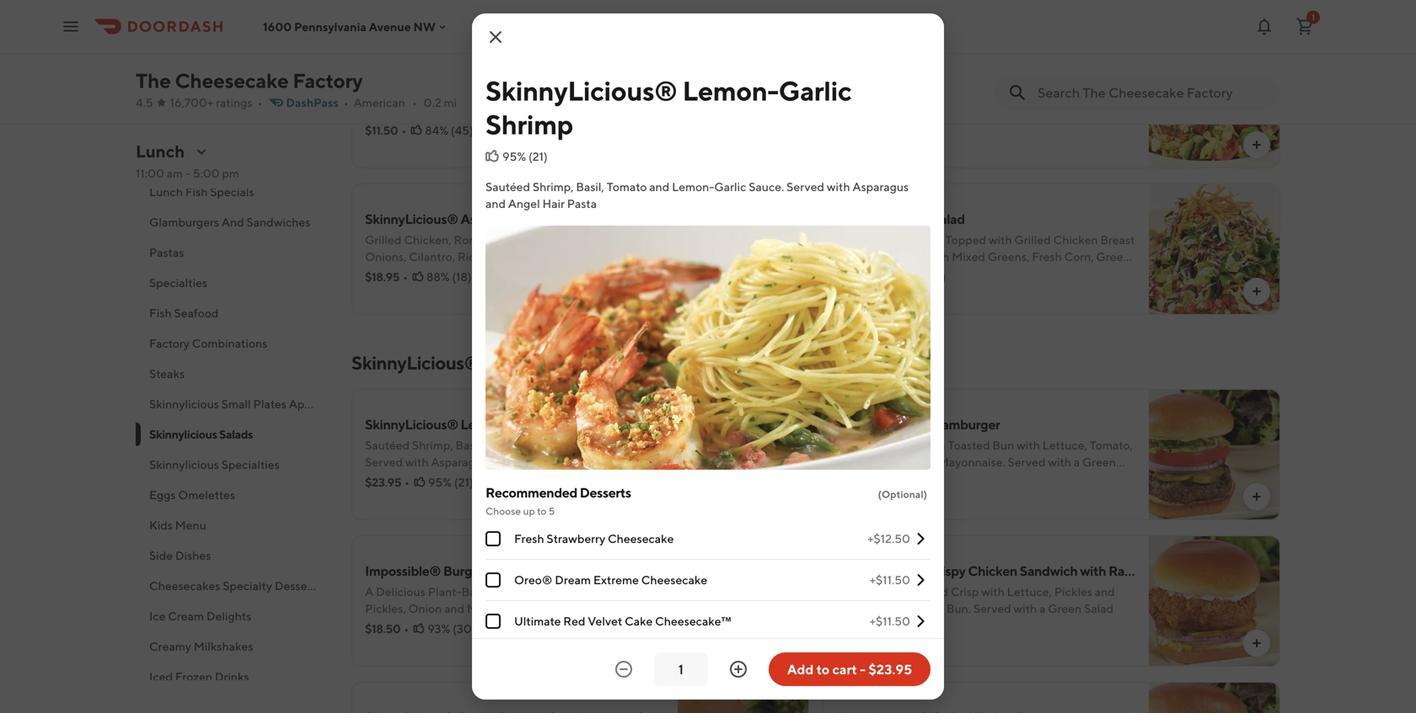 Task type: describe. For each thing, give the bounding box(es) containing it.
skinnylicious® lemon-garlic shrimp sautéed shrimp, basil, tomato and lemon-garlic sauce. served with asparagus and angel hair pasta
[[365, 417, 664, 470]]

onion,
[[836, 456, 873, 470]]

seeds
[[409, 267, 442, 281]]

side
[[149, 549, 173, 563]]

impossible® burger image
[[678, 536, 809, 668]]

assorted
[[445, 86, 493, 100]]

(26)
[[921, 123, 943, 137]]

sauce. inside "sautéed shrimp, basil, tomato and lemon-garlic sauce. served with asparagus and angel hair pasta"
[[749, 180, 784, 194]]

pickles for hamburger
[[875, 456, 913, 470]]

chicken for salad
[[496, 211, 545, 227]]

and
[[221, 215, 244, 229]]

your
[[443, 103, 468, 117]]

skinnylicious® for skinnylicious® factory chopped salad a delicious blend of julienne romaine, grilled chicken, tomato, avocado, corn, bacon, blue cheese and apple with our skinnylicious® vinaigrette
[[836, 64, 929, 80]]

tortilla
[[889, 211, 930, 227]]

onions
[[836, 602, 875, 616]]

+$12.50
[[867, 532, 910, 546]]

delicious inside skinnylicious® factory chopped salad a delicious blend of julienne romaine, grilled chicken, tomato, avocado, corn, bacon, blue cheese and apple with our skinnylicious® vinaigrette
[[847, 86, 897, 100]]

oreo® dream extreme cheesecake
[[514, 574, 707, 588]]

ice cream delights
[[149, 610, 251, 624]]

asparagus inside skinnylicious® lemon-garlic shrimp sautéed shrimp, basil, tomato and lemon-garlic sauce. served with asparagus and angel hair pasta
[[431, 456, 487, 470]]

91% (12)
[[896, 476, 938, 490]]

add item to cart image for skinnylicious® hamburger
[[1250, 491, 1264, 504]]

mayonnaise.
[[938, 456, 1005, 470]]

$11.50
[[365, 123, 398, 137]]

noodles,
[[484, 250, 532, 264]]

(optional)
[[878, 489, 927, 501]]

recommended desserts group
[[486, 484, 931, 714]]

soy
[[412, 284, 432, 298]]

0 vertical spatial cheesecake
[[175, 69, 289, 93]]

factory combinations
[[149, 337, 267, 351]]

tossed green salad image
[[678, 37, 809, 169]]

eggs omelettes
[[149, 488, 235, 502]]

93% (30)
[[428, 622, 476, 636]]

skinnylicious® crispy chicken sandwich with ranch chicken breast fried crisp with lettuce, pickles and onions on a toasted bun. served with a green salad
[[836, 563, 1147, 616]]

lettuce, inside skinnylicious® crispy chicken sandwich with ranch chicken breast fried crisp with lettuce, pickles and onions on a toasted bun. served with a green salad
[[1007, 585, 1052, 599]]

skinnylicious® lemon-garlic shrimp dialog
[[472, 13, 944, 714]]

avocado,
[[882, 103, 932, 117]]

skinnylicious® for skinnylicious® salads
[[351, 0, 480, 22]]

bun. inside impossible® burger a delicious plant-based burger with lettuce, tomato, pickles, onion and mayonnaise on a toasted bun. served with a green salad
[[603, 602, 628, 616]]

bun. inside skinnylicious® crispy chicken sandwich with ranch chicken breast fried crisp with lettuce, pickles and onions on a toasted bun. served with a green salad
[[947, 602, 971, 616]]

$18.95 • for skinnylicious® asian chicken salad
[[365, 270, 408, 284]]

salad inside skinnylicious® asian chicken salad grilled chicken, romaine, carrots, bean sprouts, green onions, cilantro, rice noodles, wontons, almonds and sesame seeds served with our skinnylicious® sesame-soy dressing
[[548, 211, 580, 227]]

factory inside factory combinations button
[[149, 337, 190, 351]]

specialties for skinnylicious specialties
[[221, 458, 280, 472]]

lettuce, inside impossible® burger a delicious plant-based burger with lettuce, tomato, pickles, onion and mayonnaise on a toasted bun. served with a green salad
[[562, 585, 607, 599]]

salad inside skinnylicious® hamburger our hamburger on a toasted bun with lettuce, tomato, onion, pickles and mayonnaise. served with a green salad
[[836, 472, 866, 486]]

skinnylicious small plates appetizers
[[149, 397, 347, 411]]

kids menu button
[[136, 511, 331, 541]]

skinnylicious® for skinnylicious® asian chicken salad grilled chicken, romaine, carrots, bean sprouts, green onions, cilantro, rice noodles, wontons, almonds and sesame seeds served with our skinnylicious® sesame-soy dressing
[[365, 211, 458, 227]]

garlic inside "sautéed shrimp, basil, tomato and lemon-garlic sauce. served with asparagus and angel hair pasta"
[[714, 180, 746, 194]]

iced frozen drinks
[[149, 671, 249, 684]]

on inside impossible® burger a delicious plant-based burger with lettuce, tomato, pickles, onion and mayonnaise on a toasted bun. served with a green salad
[[534, 602, 548, 616]]

ranch
[[1109, 563, 1147, 580]]

cart
[[832, 662, 857, 678]]

of inside skinnylicious® factory chopped salad a delicious blend of julienne romaine, grilled chicken, tomato, avocado, corn, bacon, blue cheese and apple with our skinnylicious® vinaigrette
[[933, 86, 944, 100]]

1 vertical spatial burger
[[497, 585, 534, 599]]

bun
[[992, 439, 1014, 453]]

iced
[[149, 671, 173, 684]]

ice
[[149, 610, 166, 624]]

shrimp, inside skinnylicious® lemon-garlic shrimp sautéed shrimp, basil, tomato and lemon-garlic sauce. served with asparagus and angel hair pasta
[[412, 439, 453, 453]]

chicken, inside skinnylicious® asian chicken salad grilled chicken, romaine, carrots, bean sprouts, green onions, cilantro, rice noodles, wontons, almonds and sesame seeds served with our skinnylicious® sesame-soy dressing
[[404, 233, 451, 247]]

plates
[[253, 397, 286, 411]]

5
[[549, 506, 555, 518]]

mixed
[[365, 86, 399, 100]]

green inside impossible® burger a delicious plant-based burger with lettuce, tomato, pickles, onion and mayonnaise on a toasted bun. served with a green salad
[[440, 619, 473, 633]]

glamburgers and sandwiches button
[[136, 207, 331, 238]]

mi
[[444, 96, 457, 110]]

with inside skinnylicious® asian chicken salad grilled chicken, romaine, carrots, bean sprouts, green onions, cilantro, rice noodles, wontons, almonds and sesame seeds served with our skinnylicious® sesame-soy dressing
[[484, 267, 507, 281]]

chicken for sandwich
[[968, 563, 1017, 580]]

our inside skinnylicious® hamburger our hamburger on a toasted bun with lettuce, tomato, onion, pickles and mayonnaise. served with a green salad
[[836, 439, 857, 453]]

0 horizontal spatial (21)
[[454, 476, 473, 490]]

$11.50 •
[[365, 123, 406, 137]]

kids menu
[[149, 519, 206, 533]]

skinnylicious® crispy chicken sandwich with ranch image
[[1149, 536, 1280, 668]]

grilled inside skinnylicious® factory chopped salad a delicious blend of julienne romaine, grilled chicken, tomato, avocado, corn, bacon, blue cheese and apple with our skinnylicious® vinaigrette
[[1048, 86, 1084, 100]]

88% for 88% (26)
[[896, 123, 919, 137]]

tossed green salad mixed greens, assorted vegetables, tomato and croutons with your choice of dressing
[[365, 64, 624, 117]]

11:00
[[136, 166, 164, 180]]

skinnylicious® salads
[[351, 0, 536, 22]]

creamy milkshakes button
[[136, 632, 331, 663]]

blue
[[1006, 103, 1030, 117]]

mayonnaise
[[467, 602, 532, 616]]

apple
[[1099, 103, 1131, 117]]

served inside skinnylicious® hamburger our hamburger on a toasted bun with lettuce, tomato, onion, pickles and mayonnaise. served with a green salad
[[1008, 456, 1046, 470]]

skinnylicious® for skinnylicious® specialties
[[351, 352, 480, 374]]

skinnylicious® crispy chicken sandwich with spicy sriracha mayo image
[[678, 683, 809, 714]]

pm
[[222, 166, 239, 180]]

fresh
[[514, 532, 544, 546]]

salad inside the tossed green salad mixed greens, assorted vegetables, tomato and croutons with your choice of dressing
[[448, 64, 481, 80]]

1 vertical spatial cheesecake
[[608, 532, 674, 546]]

and inside skinnylicious® crispy chicken sandwich with ranch chicken breast fried crisp with lettuce, pickles and onions on a toasted bun. served with a green salad
[[1095, 585, 1115, 599]]

$18.95 for mexican tortilla salad
[[836, 270, 871, 284]]

none checkbox inside recommended desserts 'group'
[[486, 573, 501, 588]]

skinnylicious®
[[836, 563, 925, 580]]

1 horizontal spatial hamburger
[[932, 417, 1000, 433]]

delicious inside impossible® burger a delicious plant-based burger with lettuce, tomato, pickles, onion and mayonnaise on a toasted bun. served with a green salad
[[376, 585, 426, 599]]

garlic inside skinnylicious® lemon-garlic shrimp
[[779, 75, 852, 107]]

velvet
[[588, 615, 622, 629]]

desserts inside button
[[275, 580, 321, 593]]

blend
[[899, 86, 931, 100]]

red
[[563, 615, 585, 629]]

basil, inside skinnylicious® lemon-garlic shrimp sautéed shrimp, basil, tomato and lemon-garlic sauce. served with asparagus and angel hair pasta
[[455, 439, 484, 453]]

shrimp for skinnylicious® lemon-garlic shrimp
[[486, 109, 573, 140]]

open menu image
[[61, 16, 81, 37]]

dashpass
[[286, 96, 339, 110]]

the
[[136, 69, 171, 93]]

decrease quantity by 1 image
[[614, 660, 634, 680]]

recommended desserts choose up to 5
[[486, 485, 631, 518]]

2 vertical spatial cheesecake
[[641, 574, 707, 588]]

cake
[[625, 615, 653, 629]]

sautéed shrimp, basil, tomato and lemon-garlic sauce. served with asparagus and angel hair pasta
[[486, 180, 909, 211]]

(45)
[[451, 123, 473, 137]]

fresh strawberry cheesecake
[[514, 532, 674, 546]]

tomato, inside skinnylicious® hamburger our hamburger on a toasted bun with lettuce, tomato, onion, pickles and mayonnaise. served with a green salad
[[1090, 439, 1133, 453]]

iced frozen drinks button
[[136, 663, 331, 693]]

skinnylicious® hamburger our hamburger on a toasted bun with lettuce, tomato, onion, pickles and mayonnaise. served with a green salad
[[836, 417, 1133, 486]]

notification bell image
[[1254, 16, 1275, 37]]

skinnylicious® factory chopped salad image
[[1149, 37, 1280, 169]]

menu
[[175, 519, 206, 533]]

carrots,
[[507, 233, 550, 247]]

pennsylvania
[[294, 20, 366, 34]]

crispy
[[928, 563, 966, 580]]

and inside skinnylicious® hamburger our hamburger on a toasted bun with lettuce, tomato, onion, pickles and mayonnaise. served with a green salad
[[915, 456, 936, 470]]

skinnylicious® hamburger image
[[1149, 389, 1280, 521]]

95% inside the skinnylicious® lemon-garlic shrimp 'dialog'
[[502, 150, 526, 164]]

on inside skinnylicious® hamburger our hamburger on a toasted bun with lettuce, tomato, onion, pickles and mayonnaise. served with a green salad
[[923, 439, 937, 453]]

with inside the tossed green salad mixed greens, assorted vegetables, tomato and croutons with your choice of dressing
[[417, 103, 441, 117]]

1 items, open order cart image
[[1295, 16, 1315, 37]]

84% (45)
[[425, 123, 473, 137]]

recommended
[[486, 485, 577, 501]]

(21) inside the skinnylicious® lemon-garlic shrimp 'dialog'
[[528, 150, 548, 164]]

steaks
[[149, 367, 185, 381]]

95% (21) inside the skinnylicious® lemon-garlic shrimp 'dialog'
[[502, 150, 548, 164]]

breast
[[883, 585, 918, 599]]

and inside skinnylicious® factory chopped salad a delicious blend of julienne romaine, grilled chicken, tomato, avocado, corn, bacon, blue cheese and apple with our skinnylicious® vinaigrette
[[1076, 103, 1096, 117]]

delights
[[206, 610, 251, 624]]

tomato, inside impossible® burger a delicious plant-based burger with lettuce, tomato, pickles, onion and mayonnaise on a toasted bun. served with a green salad
[[609, 585, 652, 599]]

crisp
[[951, 585, 979, 599]]

dressing inside skinnylicious® asian chicken salad grilled chicken, romaine, carrots, bean sprouts, green onions, cilantro, rice noodles, wontons, almonds and sesame seeds served with our skinnylicious® sesame-soy dressing
[[434, 284, 481, 298]]

1 horizontal spatial fish
[[185, 185, 208, 199]]

tomato for skinnylicious® specialties
[[486, 439, 526, 453]]

salad inside impossible® burger a delicious plant-based burger with lettuce, tomato, pickles, onion and mayonnaise on a toasted bun. served with a green salad
[[476, 619, 505, 633]]

greens,
[[401, 86, 443, 100]]

cream
[[168, 610, 204, 624]]

grilled inside skinnylicious® asian chicken salad grilled chicken, romaine, carrots, bean sprouts, green onions, cilantro, rice noodles, wontons, almonds and sesame seeds served with our skinnylicious® sesame-soy dressing
[[365, 233, 402, 247]]

skinnylicious® lemon-garlic shrimp
[[486, 75, 852, 140]]

eggs omelettes button
[[136, 480, 331, 511]]

milkshakes
[[194, 640, 253, 654]]

a inside skinnylicious® factory chopped salad a delicious blend of julienne romaine, grilled chicken, tomato, avocado, corn, bacon, blue cheese and apple with our skinnylicious® vinaigrette
[[836, 86, 845, 100]]

0.2
[[424, 96, 441, 110]]

83%
[[898, 270, 920, 284]]

and inside skinnylicious® asian chicken salad grilled chicken, romaine, carrots, bean sprouts, green onions, cilantro, rice noodles, wontons, almonds and sesame seeds served with our skinnylicious® sesame-soy dressing
[[639, 250, 659, 264]]

pickles,
[[365, 602, 406, 616]]

+$11.50 for ultimate red velvet cake cheesecake™
[[870, 615, 910, 629]]

skinnylicious for skinnylicious small plates appetizers
[[149, 397, 219, 411]]

toasted inside impossible® burger a delicious plant-based burger with lettuce, tomato, pickles, onion and mayonnaise on a toasted bun. served with a green salad
[[558, 602, 601, 616]]

side dishes
[[149, 549, 211, 563]]

+$11.50 for oreo® dream extreme cheesecake
[[870, 574, 910, 588]]

0 vertical spatial specialties
[[149, 276, 207, 290]]

0 horizontal spatial fish
[[149, 306, 172, 320]]

1 vertical spatial 95% (21)
[[428, 476, 473, 490]]

0 horizontal spatial hamburger
[[860, 439, 921, 453]]

kids
[[149, 519, 173, 533]]

$23.95 •
[[365, 476, 410, 490]]

croutons
[[365, 103, 415, 117]]

sesame
[[365, 267, 407, 281]]

skinnylicious® for skinnylicious® lemon-garlic shrimp sautéed shrimp, basil, tomato and lemon-garlic sauce. served with asparagus and angel hair pasta
[[365, 417, 458, 433]]



Task type: vqa. For each thing, say whether or not it's contained in the screenshot.
5
yes



Task type: locate. For each thing, give the bounding box(es) containing it.
1 horizontal spatial 95% (21)
[[502, 150, 548, 164]]

salad up bean
[[548, 211, 580, 227]]

0 horizontal spatial our
[[510, 267, 531, 281]]

1 horizontal spatial salads
[[483, 0, 536, 22]]

bun. down 'extreme' on the left bottom of page
[[603, 602, 628, 616]]

0 horizontal spatial toasted
[[558, 602, 601, 616]]

(30) right 93%
[[453, 622, 476, 636]]

add item to cart image for skinnylicious® crispy chicken sandwich with ranch
[[1250, 637, 1264, 651]]

lunch for lunch
[[136, 142, 185, 161]]

chicken up crisp
[[968, 563, 1017, 580]]

1 horizontal spatial basil,
[[576, 180, 604, 194]]

chicken
[[496, 211, 545, 227], [968, 563, 1017, 580], [836, 585, 881, 599]]

1 horizontal spatial grilled
[[1048, 86, 1084, 100]]

-
[[185, 166, 190, 180], [860, 662, 866, 678]]

of down vegetables,
[[511, 103, 522, 117]]

to inside recommended desserts choose up to 5
[[537, 506, 547, 518]]

salads for skinnylicious salads
[[219, 428, 253, 442]]

hamburger up the mayonnaise.
[[932, 417, 1000, 433]]

add item to cart image for impossible® burger
[[779, 637, 792, 651]]

lettuce,
[[1042, 439, 1087, 453], [562, 585, 607, 599], [1007, 585, 1052, 599]]

bun. down crisp
[[947, 602, 971, 616]]

hamburger up onion,
[[860, 439, 921, 453]]

$18.95 for skinnylicious® asian chicken salad
[[365, 270, 400, 284]]

1 vertical spatial (21)
[[454, 476, 473, 490]]

impossible®
[[365, 563, 441, 580]]

0 horizontal spatial dressing
[[434, 284, 481, 298]]

of up corn,
[[933, 86, 944, 100]]

salad inside skinnylicious® crispy chicken sandwich with ranch chicken breast fried crisp with lettuce, pickles and onions on a toasted bun. served with a green salad
[[1084, 602, 1114, 616]]

on down breast in the bottom right of the page
[[877, 602, 891, 616]]

11:00 am - 5:00 pm
[[136, 166, 239, 180]]

oreo®
[[514, 574, 553, 588]]

romaine, inside skinnylicious® asian chicken salad grilled chicken, romaine, carrots, bean sprouts, green onions, cilantro, rice noodles, wontons, almonds and sesame seeds served with our skinnylicious® sesame-soy dressing
[[454, 233, 505, 247]]

based
[[462, 585, 495, 599]]

onions,
[[365, 250, 407, 264]]

add to cart - $23.95 button
[[769, 653, 931, 687]]

1 bun. from the left
[[603, 602, 628, 616]]

0 horizontal spatial of
[[511, 103, 522, 117]]

chicken, up cilantro,
[[404, 233, 451, 247]]

2 bun. from the left
[[947, 602, 971, 616]]

green inside skinnylicious® hamburger our hamburger on a toasted bun with lettuce, tomato, onion, pickles and mayonnaise. served with a green salad
[[1082, 456, 1116, 470]]

impossible® burger a delicious plant-based burger with lettuce, tomato, pickles, onion and mayonnaise on a toasted bun. served with a green salad
[[365, 563, 652, 633]]

avenue
[[369, 20, 411, 34]]

lettuce, inside skinnylicious® hamburger our hamburger on a toasted bun with lettuce, tomato, onion, pickles and mayonnaise. served with a green salad
[[1042, 439, 1087, 453]]

pickles down sandwich
[[1054, 585, 1092, 599]]

0 horizontal spatial sautéed
[[365, 439, 410, 453]]

(18)
[[452, 270, 472, 284]]

0 horizontal spatial specialties
[[149, 276, 207, 290]]

1 vertical spatial chicken
[[968, 563, 1017, 580]]

skinnylicious® inside skinnylicious® hamburger our hamburger on a toasted bun with lettuce, tomato, onion, pickles and mayonnaise. served with a green salad
[[836, 417, 929, 433]]

nw
[[413, 20, 436, 34]]

salad down mayonnaise
[[476, 619, 505, 633]]

sautéed inside "sautéed shrimp, basil, tomato and lemon-garlic sauce. served with asparagus and angel hair pasta"
[[486, 180, 530, 194]]

garlic
[[779, 75, 852, 107], [714, 180, 746, 194], [508, 417, 543, 433], [594, 439, 626, 453]]

increase quantity by 1 image
[[728, 660, 749, 680]]

88% down avocado,
[[896, 123, 919, 137]]

skinnylicious® asian chicken salad image
[[678, 184, 809, 315]]

2 +$11.50 from the top
[[870, 615, 910, 629]]

served inside skinnylicious® crispy chicken sandwich with ranch chicken breast fried crisp with lettuce, pickles and onions on a toasted bun. served with a green salad
[[973, 602, 1011, 616]]

specialties up fish seafood
[[149, 276, 207, 290]]

sauce. inside skinnylicious® lemon-garlic shrimp sautéed shrimp, basil, tomato and lemon-garlic sauce. served with asparagus and angel hair pasta
[[628, 439, 664, 453]]

skinnylicious® lemon-garlic shrimp image
[[678, 389, 809, 521]]

2 horizontal spatial tomato
[[607, 180, 647, 194]]

steaks button
[[136, 359, 331, 389]]

0 horizontal spatial burger
[[443, 563, 484, 580]]

grilled up onions,
[[365, 233, 402, 247]]

skinnylicious® grilled turkey burger image
[[1149, 683, 1280, 714]]

skinnylicious® inside skinnylicious® lemon-garlic shrimp sautéed shrimp, basil, tomato and lemon-garlic sauce. served with asparagus and angel hair pasta
[[365, 417, 458, 433]]

mexican tortilla salad image
[[1149, 184, 1280, 315]]

sautéed up asian at the left top
[[486, 180, 530, 194]]

95% right $23.95 •
[[428, 476, 452, 490]]

95% (21) right $23.95 •
[[428, 476, 473, 490]]

asian
[[461, 211, 494, 227]]

$18.95 •
[[365, 270, 408, 284], [836, 270, 879, 284]]

pickles for sandwich
[[1054, 585, 1092, 599]]

+$11.50 down +$12.50
[[870, 574, 910, 588]]

salads up close skinnylicious® lemon-garlic shrimp image
[[483, 0, 536, 22]]

1 horizontal spatial $18.95
[[836, 270, 871, 284]]

0 horizontal spatial grilled
[[365, 233, 402, 247]]

$18.95 left 83%
[[836, 270, 871, 284]]

salad inside skinnylicious® factory chopped salad a delicious blend of julienne romaine, grilled chicken, tomato, avocado, corn, bacon, blue cheese and apple with our skinnylicious® vinaigrette
[[1038, 64, 1070, 80]]

toasted down dream
[[558, 602, 601, 616]]

0 vertical spatial add item to cart image
[[779, 285, 792, 298]]

95% down choice at the top
[[502, 150, 526, 164]]

on down oreo®
[[534, 602, 548, 616]]

delicious up avocado,
[[847, 86, 897, 100]]

corn,
[[934, 103, 964, 117]]

add item to cart image for skinnylicious® factory chopped salad
[[1250, 138, 1264, 152]]

1 horizontal spatial $18.95 •
[[836, 270, 879, 284]]

1 vertical spatial 88%
[[426, 270, 450, 284]]

0 horizontal spatial tomato,
[[609, 585, 652, 599]]

1 vertical spatial -
[[860, 662, 866, 678]]

0 vertical spatial 88%
[[896, 123, 919, 137]]

16,700+ ratings •
[[170, 96, 262, 110]]

a up pickles,
[[365, 585, 374, 599]]

factory inside skinnylicious® factory chopped salad a delicious blend of julienne romaine, grilled chicken, tomato, avocado, corn, bacon, blue cheese and apple with our skinnylicious® vinaigrette
[[932, 64, 977, 80]]

1 horizontal spatial our
[[836, 439, 857, 453]]

0 vertical spatial shrimp,
[[533, 180, 574, 194]]

burger up mayonnaise
[[497, 585, 534, 599]]

lettuce, right bun
[[1042, 439, 1087, 453]]

+$11.50 down breast in the bottom right of the page
[[870, 615, 910, 629]]

tossed
[[365, 64, 406, 80]]

0 horizontal spatial $18.95
[[365, 270, 400, 284]]

(21) down vegetables,
[[528, 150, 548, 164]]

1 horizontal spatial add item to cart image
[[1250, 491, 1264, 504]]

fish
[[185, 185, 208, 199], [149, 306, 172, 320]]

pickles inside skinnylicious® hamburger our hamburger on a toasted bun with lettuce, tomato, onion, pickles and mayonnaise. served with a green salad
[[875, 456, 913, 470]]

skinnylicious inside skinnylicious specialties button
[[149, 458, 219, 472]]

pasta up bean
[[567, 197, 597, 211]]

- right cart
[[860, 662, 866, 678]]

1 horizontal spatial tomato
[[561, 86, 601, 100]]

to
[[537, 506, 547, 518], [816, 662, 830, 678]]

ultimate
[[514, 615, 561, 629]]

hair
[[542, 197, 565, 211], [546, 456, 569, 470]]

strawberry
[[547, 532, 605, 546]]

95%
[[502, 150, 526, 164], [428, 476, 452, 490]]

88% (26)
[[896, 123, 943, 137]]

skinnylicious for skinnylicious specialties
[[149, 458, 219, 472]]

mexican
[[836, 211, 887, 227]]

served inside impossible® burger a delicious plant-based burger with lettuce, tomato, pickles, onion and mayonnaise on a toasted bun. served with a green salad
[[365, 619, 403, 633]]

0 vertical spatial our
[[862, 120, 883, 134]]

- right am
[[185, 166, 190, 180]]

0 horizontal spatial delicious
[[376, 585, 426, 599]]

sprouts,
[[582, 233, 626, 247]]

1 horizontal spatial pickles
[[1054, 585, 1092, 599]]

(30) right 83%
[[923, 270, 946, 284]]

1 horizontal spatial factory
[[293, 69, 363, 93]]

0 vertical spatial asparagus
[[853, 180, 909, 194]]

our inside skinnylicious® factory chopped salad a delicious blend of julienne romaine, grilled chicken, tomato, avocado, corn, bacon, blue cheese and apple with our skinnylicious® vinaigrette
[[862, 120, 883, 134]]

1 +$11.50 from the top
[[870, 574, 910, 588]]

0 vertical spatial $23.95
[[365, 476, 401, 490]]

1 vertical spatial sauce.
[[628, 439, 664, 453]]

glamburgers and sandwiches
[[149, 215, 310, 229]]

add item to cart image
[[1250, 138, 1264, 152], [1250, 285, 1264, 298], [779, 637, 792, 651], [1250, 637, 1264, 651]]

1 vertical spatial desserts
[[275, 580, 321, 593]]

88%
[[896, 123, 919, 137], [426, 270, 450, 284]]

with inside skinnylicious® factory chopped salad a delicious blend of julienne romaine, grilled chicken, tomato, avocado, corn, bacon, blue cheese and apple with our skinnylicious® vinaigrette
[[836, 120, 860, 134]]

1 vertical spatial a
[[365, 585, 374, 599]]

chicken inside skinnylicious® asian chicken salad grilled chicken, romaine, carrots, bean sprouts, green onions, cilantro, rice noodles, wontons, almonds and sesame seeds served with our skinnylicious® sesame-soy dressing
[[496, 211, 545, 227]]

$18.95 • left 83%
[[836, 270, 879, 284]]

lemon- inside "sautéed shrimp, basil, tomato and lemon-garlic sauce. served with asparagus and angel hair pasta"
[[672, 180, 714, 194]]

green inside the tossed green salad mixed greens, assorted vegetables, tomato and croutons with your choice of dressing
[[408, 64, 446, 80]]

$18.95 down onions,
[[365, 270, 400, 284]]

1 vertical spatial basil,
[[455, 439, 484, 453]]

1 vertical spatial specialties
[[483, 352, 572, 374]]

+$11.50
[[870, 574, 910, 588], [870, 615, 910, 629]]

toasted down fried
[[902, 602, 944, 616]]

shrimp, inside "sautéed shrimp, basil, tomato and lemon-garlic sauce. served with asparagus and angel hair pasta"
[[533, 180, 574, 194]]

angel up recommended
[[512, 456, 544, 470]]

0 horizontal spatial on
[[534, 602, 548, 616]]

sandwich
[[1020, 563, 1078, 580]]

green inside skinnylicious® crispy chicken sandwich with ranch chicken breast fried crisp with lettuce, pickles and onions on a toasted bun. served with a green salad
[[1048, 602, 1082, 616]]

with
[[417, 103, 441, 117], [836, 120, 860, 134], [827, 180, 850, 194], [484, 267, 507, 281], [1017, 439, 1040, 453], [405, 456, 429, 470], [1048, 456, 1071, 470], [1080, 563, 1106, 580], [536, 585, 560, 599], [981, 585, 1005, 599], [1014, 602, 1037, 616], [405, 619, 429, 633]]

(21) down skinnylicious® lemon-garlic shrimp sautéed shrimp, basil, tomato and lemon-garlic sauce. served with asparagus and angel hair pasta
[[454, 476, 473, 490]]

tomato right vegetables,
[[561, 86, 601, 100]]

1 vertical spatial $23.95
[[868, 662, 912, 678]]

0 vertical spatial basil,
[[576, 180, 604, 194]]

extreme
[[593, 574, 639, 588]]

lettuce, up red
[[562, 585, 607, 599]]

1 horizontal spatial specialties
[[221, 458, 280, 472]]

dream
[[555, 574, 591, 588]]

pasta up recommended desserts choose up to 5
[[571, 456, 601, 470]]

1 button
[[1288, 10, 1322, 43]]

1 skinnylicious from the top
[[149, 397, 219, 411]]

0 horizontal spatial -
[[185, 166, 190, 180]]

basil, inside "sautéed shrimp, basil, tomato and lemon-garlic sauce. served with asparagus and angel hair pasta"
[[576, 180, 604, 194]]

salad up cheese
[[1038, 64, 1070, 80]]

salad down onion,
[[836, 472, 866, 486]]

0 vertical spatial angel
[[508, 197, 540, 211]]

1 horizontal spatial a
[[836, 86, 845, 100]]

asparagus inside "sautéed shrimp, basil, tomato and lemon-garlic sauce. served with asparagus and angel hair pasta"
[[853, 180, 909, 194]]

1 vertical spatial shrimp
[[545, 417, 588, 433]]

basil, up 'sprouts,'
[[576, 180, 604, 194]]

romaine, inside skinnylicious® factory chopped salad a delicious blend of julienne romaine, grilled chicken, tomato, avocado, corn, bacon, blue cheese and apple with our skinnylicious® vinaigrette
[[995, 86, 1045, 100]]

(30) for impossible® burger
[[453, 622, 476, 636]]

1 horizontal spatial asparagus
[[853, 180, 909, 194]]

on inside skinnylicious® crispy chicken sandwich with ranch chicken breast fried crisp with lettuce, pickles and onions on a toasted bun. served with a green salad
[[877, 602, 891, 616]]

pickles up "91%"
[[875, 456, 913, 470]]

almonds
[[588, 250, 636, 264]]

$18.95 • down onions,
[[365, 270, 408, 284]]

None checkbox
[[486, 532, 501, 547], [486, 614, 501, 630], [486, 532, 501, 547], [486, 614, 501, 630]]

salads down 'small'
[[219, 428, 253, 442]]

fish seafood
[[149, 306, 219, 320]]

appetizers
[[289, 397, 347, 411]]

and inside impossible® burger a delicious plant-based burger with lettuce, tomato, pickles, onion and mayonnaise on a toasted bun. served with a green salad
[[444, 602, 465, 616]]

hair up recommended desserts choose up to 5
[[546, 456, 569, 470]]

with inside skinnylicious® lemon-garlic shrimp sautéed shrimp, basil, tomato and lemon-garlic sauce. served with asparagus and angel hair pasta
[[405, 456, 429, 470]]

pastas
[[149, 246, 184, 260]]

2 horizontal spatial on
[[923, 439, 937, 453]]

2 $18.95 • from the left
[[836, 270, 879, 284]]

1 vertical spatial angel
[[512, 456, 544, 470]]

None checkbox
[[486, 573, 501, 588]]

shrimp down vegetables,
[[486, 109, 573, 140]]

lunch for lunch fish specials
[[149, 185, 183, 199]]

angel up carrots, at the top left of the page
[[508, 197, 540, 211]]

specialties for skinnylicious® specialties
[[483, 352, 572, 374]]

lunch down am
[[149, 185, 183, 199]]

shrimp
[[486, 109, 573, 140], [545, 417, 588, 433]]

0 horizontal spatial $23.95
[[365, 476, 401, 490]]

hair up bean
[[542, 197, 565, 211]]

$18.95 • for mexican tortilla salad
[[836, 270, 879, 284]]

fish down the 11:00 am - 5:00 pm
[[185, 185, 208, 199]]

1 vertical spatial shrimp,
[[412, 439, 453, 453]]

of inside the tossed green salad mixed greens, assorted vegetables, tomato and croutons with your choice of dressing
[[511, 103, 522, 117]]

our down noodles, on the top left of the page
[[510, 267, 531, 281]]

romaine, up rice
[[454, 233, 505, 247]]

$23.95 inside button
[[868, 662, 912, 678]]

skinnylicious specialties button
[[136, 450, 331, 480]]

1 vertical spatial add item to cart image
[[1250, 491, 1264, 504]]

skinnylicious® inside skinnylicious® lemon-garlic shrimp
[[486, 75, 677, 107]]

tomato, inside skinnylicious® factory chopped salad a delicious blend of julienne romaine, grilled chicken, tomato, avocado, corn, bacon, blue cheese and apple with our skinnylicious® vinaigrette
[[836, 103, 879, 117]]

0 vertical spatial romaine,
[[995, 86, 1045, 100]]

up
[[523, 506, 535, 518]]

2 horizontal spatial specialties
[[483, 352, 572, 374]]

2 vertical spatial specialties
[[221, 458, 280, 472]]

83% (30)
[[898, 270, 946, 284]]

pasta inside skinnylicious® lemon-garlic shrimp sautéed shrimp, basil, tomato and lemon-garlic sauce. served with asparagus and angel hair pasta
[[571, 456, 601, 470]]

a left blend
[[836, 86, 845, 100]]

1 horizontal spatial (30)
[[923, 270, 946, 284]]

our inside skinnylicious® asian chicken salad grilled chicken, romaine, carrots, bean sprouts, green onions, cilantro, rice noodles, wontons, almonds and sesame seeds served with our skinnylicious® sesame-soy dressing
[[510, 267, 531, 281]]

1 vertical spatial pickles
[[1054, 585, 1092, 599]]

cilantro,
[[409, 250, 455, 264]]

add item to cart image for mexican tortilla salad
[[1250, 285, 1264, 298]]

lunch up 11:00
[[136, 142, 185, 161]]

2 skinnylicious from the top
[[149, 428, 217, 442]]

fish seafood button
[[136, 298, 331, 329]]

1 vertical spatial 95%
[[428, 476, 452, 490]]

0 vertical spatial to
[[537, 506, 547, 518]]

desserts up fresh strawberry cheesecake
[[580, 485, 631, 501]]

2 $18.95 from the left
[[836, 270, 871, 284]]

0 vertical spatial pickles
[[875, 456, 913, 470]]

shrimp up recommended
[[545, 417, 588, 433]]

toasted up the mayonnaise.
[[948, 439, 990, 453]]

1 vertical spatial of
[[511, 103, 522, 117]]

eggs
[[149, 488, 176, 502]]

asparagus up choose
[[431, 456, 487, 470]]

burger up based
[[443, 563, 484, 580]]

toasted inside skinnylicious® hamburger our hamburger on a toasted bun with lettuce, tomato, onion, pickles and mayonnaise. served with a green salad
[[948, 439, 990, 453]]

88% (18)
[[426, 270, 472, 284]]

toasted inside skinnylicious® crispy chicken sandwich with ranch chicken breast fried crisp with lettuce, pickles and onions on a toasted bun. served with a green salad
[[902, 602, 944, 616]]

pasta inside "sautéed shrimp, basil, tomato and lemon-garlic sauce. served with asparagus and angel hair pasta"
[[567, 197, 597, 211]]

bean
[[552, 233, 580, 247]]

2 vertical spatial skinnylicious
[[149, 458, 219, 472]]

skinnylicious up skinnylicious specialties on the left bottom
[[149, 428, 217, 442]]

sautéed up $23.95 •
[[365, 439, 410, 453]]

served inside "sautéed shrimp, basil, tomato and lemon-garlic sauce. served with asparagus and angel hair pasta"
[[787, 180, 824, 194]]

lettuce, down sandwich
[[1007, 585, 1052, 599]]

1 horizontal spatial chicken
[[836, 585, 881, 599]]

salads for skinnylicious® salads
[[483, 0, 536, 22]]

1 $18.95 from the left
[[365, 270, 400, 284]]

angel inside "sautéed shrimp, basil, tomato and lemon-garlic sauce. served with asparagus and angel hair pasta"
[[508, 197, 540, 211]]

served
[[787, 180, 824, 194], [444, 267, 482, 281], [365, 456, 403, 470], [1008, 456, 1046, 470], [973, 602, 1011, 616], [365, 619, 403, 633]]

skinnylicious for skinnylicious salads
[[149, 428, 217, 442]]

grilled up cheese
[[1048, 86, 1084, 100]]

1 horizontal spatial shrimp,
[[533, 180, 574, 194]]

1 vertical spatial lunch
[[149, 185, 183, 199]]

skinnylicious® for skinnylicious® lemon-garlic shrimp
[[486, 75, 677, 107]]

2 horizontal spatial tomato,
[[1090, 439, 1133, 453]]

0 horizontal spatial pickles
[[875, 456, 913, 470]]

desserts inside recommended desserts choose up to 5
[[580, 485, 631, 501]]

angel inside skinnylicious® lemon-garlic shrimp sautéed shrimp, basil, tomato and lemon-garlic sauce. served with asparagus and angel hair pasta
[[512, 456, 544, 470]]

0 vertical spatial burger
[[443, 563, 484, 580]]

tomato up 'sprouts,'
[[607, 180, 647, 194]]

hair inside skinnylicious® lemon-garlic shrimp sautéed shrimp, basil, tomato and lemon-garlic sauce. served with asparagus and angel hair pasta
[[546, 456, 569, 470]]

88% down cilantro,
[[426, 270, 450, 284]]

basil, down skinnylicious® specialties at the left of page
[[455, 439, 484, 453]]

1 $18.95 • from the left
[[365, 270, 408, 284]]

(30) for mexican tortilla salad
[[923, 270, 946, 284]]

a inside impossible® burger a delicious plant-based burger with lettuce, tomato, pickles, onion and mayonnaise on a toasted bun. served with a green salad
[[365, 585, 374, 599]]

0 horizontal spatial chicken
[[496, 211, 545, 227]]

desserts right 'specialty'
[[275, 580, 321, 593]]

chopped
[[979, 64, 1035, 80]]

lemon- inside skinnylicious® lemon-garlic shrimp
[[682, 75, 779, 107]]

add item to cart image for skinnylicious® asian chicken salad
[[779, 285, 792, 298]]

16,700+
[[170, 96, 213, 110]]

1 vertical spatial dressing
[[434, 284, 481, 298]]

2 vertical spatial chicken
[[836, 585, 881, 599]]

glamburgers
[[149, 215, 219, 229]]

pickles
[[875, 456, 913, 470], [1054, 585, 1092, 599]]

close skinnylicious® lemon-garlic shrimp image
[[486, 27, 506, 47]]

skinnylicious® for skinnylicious® hamburger our hamburger on a toasted bun with lettuce, tomato, onion, pickles and mayonnaise. served with a green salad
[[836, 417, 929, 433]]

chicken up carrots, at the top left of the page
[[496, 211, 545, 227]]

0 vertical spatial tomato
[[561, 86, 601, 100]]

1 horizontal spatial $23.95
[[868, 662, 912, 678]]

salad right the tortilla at the top right
[[932, 211, 965, 227]]

cheesecake up 'extreme' on the left bottom of page
[[608, 532, 674, 546]]

hamburger
[[932, 417, 1000, 433], [860, 439, 921, 453]]

to left '5'
[[537, 506, 547, 518]]

0 vertical spatial (30)
[[923, 270, 946, 284]]

1 horizontal spatial of
[[933, 86, 944, 100]]

chicken, inside skinnylicious® factory chopped salad a delicious blend of julienne romaine, grilled chicken, tomato, avocado, corn, bacon, blue cheese and apple with our skinnylicious® vinaigrette
[[1087, 86, 1134, 100]]

dressing down vegetables,
[[524, 103, 571, 117]]

cheesecake up ratings
[[175, 69, 289, 93]]

dressing right soy
[[434, 284, 481, 298]]

1 horizontal spatial dressing
[[524, 103, 571, 117]]

0 horizontal spatial 88%
[[426, 270, 450, 284]]

chicken, up apple
[[1087, 86, 1134, 100]]

3 skinnylicious from the top
[[149, 458, 219, 472]]

to inside button
[[816, 662, 830, 678]]

0 vertical spatial 95%
[[502, 150, 526, 164]]

0 vertical spatial pasta
[[567, 197, 597, 211]]

shrimp for skinnylicious® lemon-garlic shrimp sautéed shrimp, basil, tomato and lemon-garlic sauce. served with asparagus and angel hair pasta
[[545, 417, 588, 433]]

skinnylicious specialties
[[149, 458, 280, 472]]

sautéed
[[486, 180, 530, 194], [365, 439, 410, 453]]

romaine, up "blue"
[[995, 86, 1045, 100]]

add
[[787, 662, 814, 678]]

our down avocado,
[[862, 120, 883, 134]]

specialties up skinnylicious® lemon-garlic shrimp sautéed shrimp, basil, tomato and lemon-garlic sauce. served with asparagus and angel hair pasta
[[483, 352, 572, 374]]

lunch fish specials
[[149, 185, 254, 199]]

Current quantity is 1 number field
[[664, 661, 698, 679]]

1600
[[263, 20, 292, 34]]

tomato for skinnylicious® salads
[[561, 86, 601, 100]]

0 vertical spatial -
[[185, 166, 190, 180]]

1 vertical spatial chicken,
[[404, 233, 451, 247]]

delicious down the impossible®
[[376, 585, 426, 599]]

91%
[[896, 476, 917, 490]]

served inside skinnylicious® lemon-garlic shrimp sautéed shrimp, basil, tomato and lemon-garlic sauce. served with asparagus and angel hair pasta
[[365, 456, 403, 470]]

pickles inside skinnylicious® crispy chicken sandwich with ranch chicken breast fried crisp with lettuce, pickles and onions on a toasted bun. served with a green salad
[[1054, 585, 1092, 599]]

romaine,
[[995, 86, 1045, 100], [454, 233, 505, 247]]

tomato inside "sautéed shrimp, basil, tomato and lemon-garlic sauce. served with asparagus and angel hair pasta"
[[607, 180, 647, 194]]

served inside skinnylicious® asian chicken salad grilled chicken, romaine, carrots, bean sprouts, green onions, cilantro, rice noodles, wontons, almonds and sesame seeds served with our skinnylicious® sesame-soy dressing
[[444, 267, 482, 281]]

chicken up onions
[[836, 585, 881, 599]]

skinnylicious® asian chicken salad grilled chicken, romaine, carrots, bean sprouts, green onions, cilantro, rice noodles, wontons, almonds and sesame seeds served with our skinnylicious® sesame-soy dressing
[[365, 211, 663, 298]]

95% (21) down choice at the top
[[502, 150, 548, 164]]

add item to cart image
[[779, 285, 792, 298], [1250, 491, 1264, 504]]

4.5
[[136, 96, 153, 110]]

ratings
[[216, 96, 252, 110]]

88% for 88% (18)
[[426, 270, 450, 284]]

Item Search search field
[[1038, 83, 1267, 102]]

skinnylicious up the skinnylicious salads
[[149, 397, 219, 411]]

factory up steaks at the bottom left of the page
[[149, 337, 190, 351]]

hair inside "sautéed shrimp, basil, tomato and lemon-garlic sauce. served with asparagus and angel hair pasta"
[[542, 197, 565, 211]]

salad up the assorted on the top of page
[[448, 64, 481, 80]]

tomato inside skinnylicious® lemon-garlic shrimp sautéed shrimp, basil, tomato and lemon-garlic sauce. served with asparagus and angel hair pasta
[[486, 439, 526, 453]]

vegetables,
[[495, 86, 559, 100]]

sautéed inside skinnylicious® lemon-garlic shrimp sautéed shrimp, basil, tomato and lemon-garlic sauce. served with asparagus and angel hair pasta
[[365, 439, 410, 453]]

combinations
[[192, 337, 267, 351]]

skinnylicious inside skinnylicious small plates appetizers button
[[149, 397, 219, 411]]

tomato up recommended
[[486, 439, 526, 453]]

salad down ranch
[[1084, 602, 1114, 616]]

and inside the tossed green salad mixed greens, assorted vegetables, tomato and croutons with your choice of dressing
[[604, 86, 624, 100]]

choice
[[470, 103, 509, 117]]

1600 pennsylvania avenue nw button
[[263, 20, 449, 34]]

1 vertical spatial +$11.50
[[870, 615, 910, 629]]

asparagus up mexican
[[853, 180, 909, 194]]

0 vertical spatial skinnylicious
[[149, 397, 219, 411]]

0 horizontal spatial $18.95 •
[[365, 270, 408, 284]]

- inside button
[[860, 662, 866, 678]]

0 vertical spatial delicious
[[847, 86, 897, 100]]

1 vertical spatial sautéed
[[365, 439, 410, 453]]

cheesecake up cheesecake™
[[641, 574, 707, 588]]

0 vertical spatial (21)
[[528, 150, 548, 164]]

to left cart
[[816, 662, 830, 678]]

lunch fish specials button
[[136, 177, 331, 207]]

95% (21)
[[502, 150, 548, 164], [428, 476, 473, 490]]

skinnylicious® factory chopped salad a delicious blend of julienne romaine, grilled chicken, tomato, avocado, corn, bacon, blue cheese and apple with our skinnylicious® vinaigrette
[[836, 64, 1134, 134]]

factory up 'julienne'
[[932, 64, 977, 80]]

1 horizontal spatial on
[[877, 602, 891, 616]]

2 horizontal spatial our
[[862, 120, 883, 134]]

toasted
[[948, 439, 990, 453], [558, 602, 601, 616], [902, 602, 944, 616]]

ultimate red velvet cake cheesecake™
[[514, 615, 731, 629]]

$18.95
[[365, 270, 400, 284], [836, 270, 871, 284]]

fish left "seafood"
[[149, 306, 172, 320]]

0 horizontal spatial 95%
[[428, 476, 452, 490]]

skinnylicious up eggs omelettes
[[149, 458, 219, 472]]

shrimp inside skinnylicious® lemon-garlic shrimp sautéed shrimp, basil, tomato and lemon-garlic sauce. served with asparagus and angel hair pasta
[[545, 417, 588, 433]]

specialties up eggs omelettes "button"
[[221, 458, 280, 472]]

cheesecakes
[[149, 580, 220, 593]]

lunch inside button
[[149, 185, 183, 199]]

1 horizontal spatial sauce.
[[749, 180, 784, 194]]

0 vertical spatial 95% (21)
[[502, 150, 548, 164]]

factory up dashpass •
[[293, 69, 363, 93]]

0 vertical spatial tomato,
[[836, 103, 879, 117]]

with inside "sautéed shrimp, basil, tomato and lemon-garlic sauce. served with asparagus and angel hair pasta"
[[827, 180, 850, 194]]

vinaigrette
[[972, 120, 1032, 134]]

dressing inside the tossed green salad mixed greens, assorted vegetables, tomato and croutons with your choice of dressing
[[524, 103, 571, 117]]

1 vertical spatial skinnylicious
[[149, 428, 217, 442]]

our up onion,
[[836, 439, 857, 453]]

green inside skinnylicious® asian chicken salad grilled chicken, romaine, carrots, bean sprouts, green onions, cilantro, rice noodles, wontons, almonds and sesame seeds served with our skinnylicious® sesame-soy dressing
[[629, 233, 663, 247]]

1 horizontal spatial burger
[[497, 585, 534, 599]]



